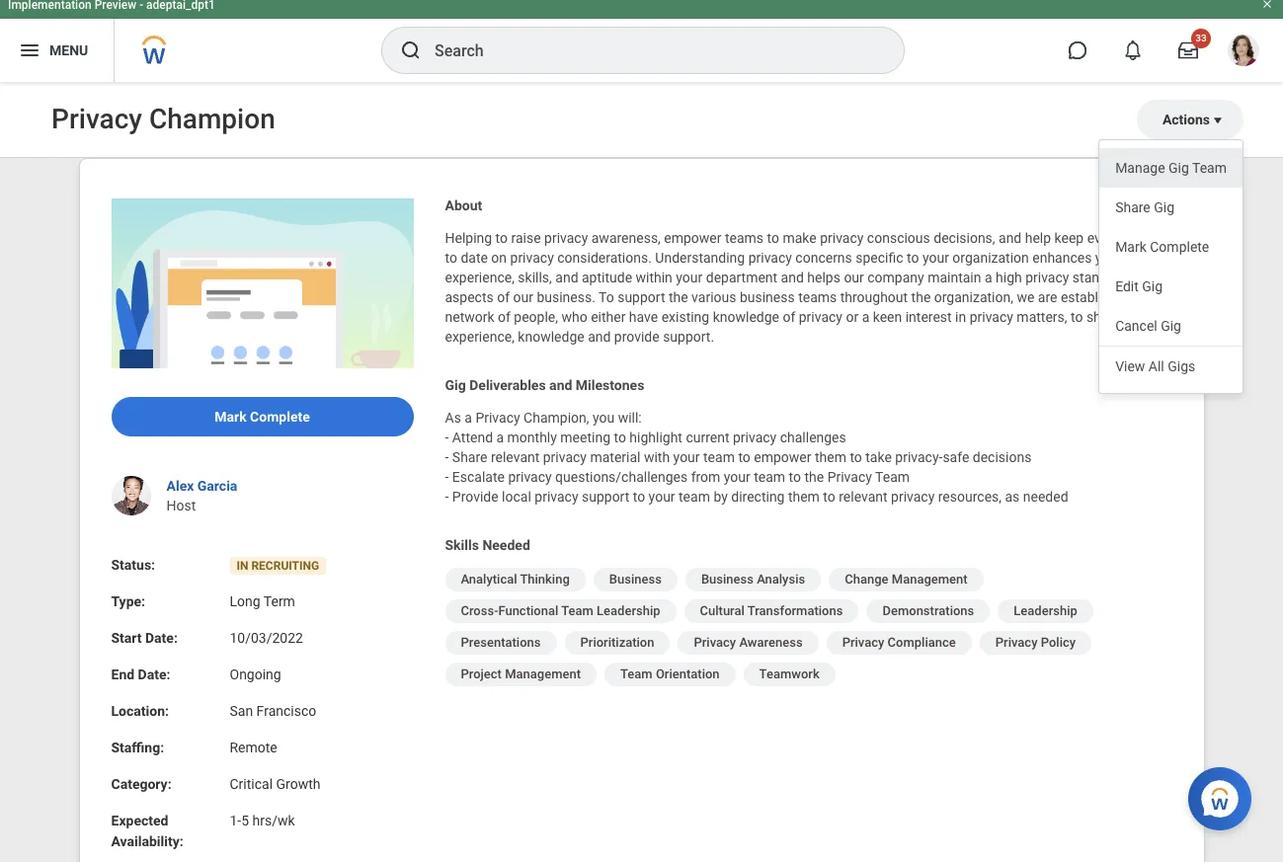 Task type: describe. For each thing, give the bounding box(es) containing it.
gigs
[[1169, 358, 1196, 374]]

10/03/2022
[[230, 631, 303, 647]]

local
[[502, 489, 532, 505]]

gig for cancel
[[1162, 318, 1182, 334]]

gig deliverables and milestones
[[445, 378, 645, 393]]

date: for start date:
[[145, 631, 178, 647]]

maintain
[[928, 270, 982, 286]]

team down prioritization
[[621, 667, 653, 682]]

0 vertical spatial them
[[815, 450, 847, 466]]

location:
[[111, 704, 169, 720]]

gig for share
[[1155, 200, 1175, 215]]

champion,
[[524, 410, 590, 426]]

will:
[[618, 410, 642, 426]]

inbox large image
[[1179, 41, 1199, 60]]

privacy up department
[[749, 250, 793, 266]]

staffing:
[[111, 740, 164, 756]]

support inside as a privacy champion, you will: - attend a monthly meeting to highlight current privacy challenges - share relevant privacy material with your team to empower them to take privacy-safe decisions - escalate privacy questions/challenges from your team to the privacy team - provide local privacy support to your team by directing them to relevant privacy resources, as needed
[[582, 489, 630, 505]]

people,
[[514, 309, 558, 325]]

share inside as a privacy champion, you will: - attend a monthly meeting to highlight current privacy challenges - share relevant privacy material with your team to empower them to take privacy-safe decisions - escalate privacy questions/challenges from your team to the privacy team - provide local privacy support to your team by directing them to relevant privacy resources, as needed
[[453, 450, 488, 466]]

privacy for privacy compliance
[[843, 636, 885, 650]]

view
[[1116, 358, 1146, 374]]

aspects
[[445, 290, 494, 305]]

your down with
[[649, 489, 676, 505]]

actions
[[1163, 112, 1211, 128]]

1 vertical spatial knowledge
[[518, 329, 585, 345]]

awareness
[[740, 636, 803, 650]]

0 horizontal spatial in
[[956, 309, 967, 325]]

5
[[241, 814, 249, 829]]

privacy up local on the bottom left of page
[[508, 469, 552, 485]]

cancel
[[1116, 318, 1158, 334]]

privacy right "raise"
[[545, 230, 588, 246]]

mark inside "mark complete" button
[[215, 409, 247, 425]]

0 vertical spatial share
[[1116, 200, 1151, 215]]

provide
[[615, 329, 660, 345]]

privacy awareness
[[694, 636, 803, 650]]

support inside helping to raise privacy awareness, empower teams to make privacy conscious decisions, and help keep everyone up to date on privacy considerations. understanding privacy concerns specific to your organization enhances your experience, skills, and aptitude within your department and helps our company maintain a high privacy standard in all aspects of our business. to support the various business teams throughout the organization, we are establishing a network of people, who either have existing knowledge of privacy or a keen interest in privacy matters, to share experience, knowledge and provide support.
[[618, 290, 666, 305]]

1 - from the top
[[445, 430, 449, 446]]

hrs/wk
[[253, 814, 295, 829]]

1 horizontal spatial teams
[[799, 290, 837, 305]]

privacy down organization,
[[970, 309, 1014, 325]]

view all gigs
[[1116, 358, 1196, 374]]

2 vertical spatial team
[[679, 489, 711, 505]]

analytical thinking
[[461, 572, 570, 587]]

needed
[[1024, 489, 1069, 505]]

end date:
[[111, 667, 170, 683]]

privacy down privacy-
[[892, 489, 935, 505]]

your up "from"
[[674, 450, 700, 466]]

awareness,
[[592, 230, 661, 246]]

critical
[[230, 777, 273, 793]]

privacy up attend
[[476, 410, 521, 426]]

privacy right current
[[733, 430, 777, 446]]

questions/challenges
[[556, 469, 688, 485]]

close environment banner image
[[1262, 0, 1274, 10]]

matters,
[[1017, 309, 1068, 325]]

by
[[714, 489, 728, 505]]

your down everyone
[[1096, 250, 1123, 266]]

a right or
[[862, 309, 870, 325]]

enhances
[[1033, 250, 1093, 266]]

start
[[111, 631, 142, 647]]

highlight
[[630, 430, 683, 446]]

caret down image
[[1211, 113, 1227, 128]]

you
[[593, 410, 615, 426]]

privacy-
[[896, 450, 943, 466]]

category:
[[111, 777, 172, 793]]

2 experience, from the top
[[445, 329, 515, 345]]

end
[[111, 667, 135, 683]]

skills,
[[518, 270, 552, 286]]

privacy policy
[[996, 636, 1076, 650]]

share
[[1087, 309, 1121, 325]]

considerations.
[[558, 250, 652, 266]]

meeting
[[561, 430, 611, 446]]

recruiting
[[252, 560, 319, 573]]

all
[[1146, 270, 1160, 286]]

monthly
[[508, 430, 557, 446]]

complete inside button
[[250, 409, 310, 425]]

conscious
[[868, 230, 931, 246]]

0 vertical spatial our
[[844, 270, 865, 286]]

alex garcia link
[[167, 479, 238, 494]]

management for project management
[[505, 667, 581, 682]]

decisions
[[973, 450, 1032, 466]]

0 horizontal spatial relevant
[[491, 450, 540, 466]]

date: for end date:
[[138, 667, 170, 683]]

type:
[[111, 594, 145, 610]]

either
[[591, 309, 626, 325]]

change
[[845, 572, 889, 587]]

2 - from the top
[[445, 450, 449, 466]]

attend
[[453, 430, 493, 446]]

privacy up the skills,
[[511, 250, 554, 266]]

your up maintain
[[923, 250, 950, 266]]

long
[[230, 594, 261, 610]]

search image
[[399, 39, 423, 62]]

share gig
[[1116, 200, 1175, 215]]

critical growth
[[230, 777, 321, 793]]

resources,
[[939, 489, 1002, 505]]

host
[[167, 498, 196, 514]]

business for business
[[610, 572, 662, 587]]

various
[[692, 290, 737, 305]]

0 vertical spatial team
[[704, 450, 735, 466]]

profile logan mcneil element
[[1217, 29, 1272, 72]]

department
[[706, 270, 778, 286]]

1 vertical spatial them
[[789, 489, 820, 505]]

0 vertical spatial mark
[[1116, 239, 1147, 255]]

1 experience, from the top
[[445, 270, 515, 286]]

keen
[[873, 309, 903, 325]]

0 horizontal spatial the
[[669, 290, 689, 305]]

manage gig team
[[1116, 160, 1228, 176]]

mark complete inside button
[[215, 409, 310, 425]]

privacy down the meeting
[[543, 450, 587, 466]]

2 horizontal spatial the
[[912, 290, 931, 305]]

keep
[[1055, 230, 1085, 246]]

establishing
[[1061, 290, 1136, 305]]

gig up "as"
[[445, 378, 466, 393]]

a right attend
[[497, 430, 504, 446]]

analytical
[[461, 572, 517, 587]]

from
[[692, 469, 721, 485]]

management for change management
[[892, 572, 968, 587]]

analysis
[[757, 572, 806, 587]]

1 vertical spatial team
[[754, 469, 786, 485]]

up
[[1147, 230, 1162, 246]]

as
[[1006, 489, 1020, 505]]

transformations
[[748, 604, 844, 619]]

in recruiting
[[237, 560, 319, 573]]

1 horizontal spatial knowledge
[[713, 309, 780, 325]]

the inside as a privacy champion, you will: - attend a monthly meeting to highlight current privacy challenges - share relevant privacy material with your team to empower them to take privacy-safe decisions - escalate privacy questions/challenges from your team to the privacy team - provide local privacy support to your team by directing them to relevant privacy resources, as needed
[[805, 469, 825, 485]]

mark complete button
[[111, 397, 414, 437]]



Task type: locate. For each thing, give the bounding box(es) containing it.
empower inside as a privacy champion, you will: - attend a monthly meeting to highlight current privacy challenges - share relevant privacy material with your team to empower them to take privacy-safe decisions - escalate privacy questions/challenges from your team to the privacy team - provide local privacy support to your team by directing them to relevant privacy resources, as needed
[[754, 450, 812, 466]]

decisions,
[[934, 230, 996, 246]]

date: right end
[[138, 667, 170, 683]]

remote
[[230, 740, 278, 756]]

1-5 hrs/wk
[[230, 814, 295, 829]]

team orientation
[[621, 667, 720, 682]]

0 horizontal spatial business
[[610, 572, 662, 587]]

0 horizontal spatial our
[[513, 290, 534, 305]]

alex
[[167, 479, 194, 494]]

manage
[[1116, 160, 1166, 176]]

mark complete up the garcia
[[215, 409, 310, 425]]

project management
[[461, 667, 581, 682]]

current
[[686, 430, 730, 446]]

as a privacy champion, you will: - attend a monthly meeting to highlight current privacy challenges - share relevant privacy material with your team to empower them to take privacy-safe decisions - escalate privacy questions/challenges from your team to the privacy team - provide local privacy support to your team by directing them to relevant privacy resources, as needed
[[445, 410, 1069, 505]]

orientation
[[656, 667, 720, 682]]

understanding
[[656, 250, 745, 266]]

notifications large image
[[1124, 41, 1144, 60]]

the up "existing"
[[669, 290, 689, 305]]

1 vertical spatial teams
[[799, 290, 837, 305]]

0 vertical spatial in
[[1131, 270, 1142, 286]]

of left "people,"
[[498, 309, 511, 325]]

them down the challenges on the right of the page
[[815, 450, 847, 466]]

san
[[230, 704, 253, 720]]

privacy up are
[[1026, 270, 1070, 286]]

ongoing
[[230, 667, 281, 683]]

status:
[[111, 558, 155, 573]]

helping to raise privacy awareness, empower teams to make privacy conscious decisions, and help keep everyone up to date on privacy considerations. understanding privacy concerns specific to your organization enhances your experience, skills, and aptitude within your department and helps our company maintain a high privacy standard in all aspects of our business. to support the various business teams throughout the organization, we are establishing a network of people, who either have existing knowledge of privacy or a keen interest in privacy matters, to share experience, knowledge and provide support.
[[445, 230, 1165, 345]]

1 horizontal spatial leadership
[[1014, 604, 1078, 619]]

the up interest
[[912, 290, 931, 305]]

organization
[[953, 250, 1030, 266]]

in left the all
[[1131, 270, 1142, 286]]

team down current
[[704, 450, 735, 466]]

deliverables
[[470, 378, 546, 393]]

them
[[815, 450, 847, 466], [789, 489, 820, 505]]

expected availability:
[[111, 814, 184, 850]]

aptitude
[[582, 270, 633, 286]]

gig for manage
[[1169, 160, 1190, 176]]

team inside as a privacy champion, you will: - attend a monthly meeting to highlight current privacy challenges - share relevant privacy material with your team to empower them to take privacy-safe decisions - escalate privacy questions/challenges from your team to the privacy team - provide local privacy support to your team by directing them to relevant privacy resources, as needed
[[876, 469, 910, 485]]

leadership up privacy policy
[[1014, 604, 1078, 619]]

support.
[[663, 329, 715, 345]]

presentations
[[461, 636, 541, 650]]

privacy left policy
[[996, 636, 1038, 650]]

privacy
[[545, 230, 588, 246], [821, 230, 864, 246], [511, 250, 554, 266], [749, 250, 793, 266], [1026, 270, 1070, 286], [799, 309, 843, 325], [970, 309, 1014, 325], [733, 430, 777, 446], [543, 450, 587, 466], [508, 469, 552, 485], [535, 489, 579, 505], [892, 489, 935, 505]]

project
[[461, 667, 502, 682]]

team down caret down icon
[[1193, 160, 1228, 176]]

1 horizontal spatial relevant
[[839, 489, 888, 505]]

privacy up concerns
[[821, 230, 864, 246]]

growth
[[276, 777, 321, 793]]

1 vertical spatial in
[[956, 309, 967, 325]]

of down the business
[[783, 309, 796, 325]]

team down take
[[876, 469, 910, 485]]

leadership up prioritization
[[597, 604, 661, 619]]

banner
[[0, 0, 1284, 82]]

have
[[629, 309, 658, 325]]

management down presentations
[[505, 667, 581, 682]]

1 horizontal spatial share
[[1116, 200, 1151, 215]]

of right aspects
[[497, 290, 510, 305]]

experience, down date at the left of the page
[[445, 270, 515, 286]]

privacy down cultural
[[694, 636, 737, 650]]

privacy down take
[[828, 469, 873, 485]]

1 vertical spatial management
[[505, 667, 581, 682]]

your down understanding
[[676, 270, 703, 286]]

1-
[[230, 814, 241, 829]]

1 horizontal spatial mark complete
[[1116, 239, 1210, 255]]

gig right cancel
[[1162, 318, 1182, 334]]

privacy right local on the bottom left of page
[[535, 489, 579, 505]]

1 vertical spatial date:
[[138, 667, 170, 683]]

within
[[636, 270, 673, 286]]

support down questions/challenges
[[582, 489, 630, 505]]

knowledge down "people,"
[[518, 329, 585, 345]]

change management
[[845, 572, 968, 587]]

term
[[264, 594, 295, 610]]

relevant
[[491, 450, 540, 466], [839, 489, 888, 505]]

0 vertical spatial relevant
[[491, 450, 540, 466]]

business up prioritization
[[610, 572, 662, 587]]

expected
[[111, 814, 168, 829]]

1 leadership from the left
[[597, 604, 661, 619]]

directing
[[732, 489, 785, 505]]

1 vertical spatial empower
[[754, 450, 812, 466]]

cancel gig
[[1116, 318, 1182, 334]]

your up the by
[[724, 469, 751, 485]]

cultural transformations
[[700, 604, 844, 619]]

raise
[[511, 230, 541, 246]]

privacy for privacy policy
[[996, 636, 1038, 650]]

0 horizontal spatial leadership
[[597, 604, 661, 619]]

1 vertical spatial mark complete
[[215, 409, 310, 425]]

edit
[[1116, 279, 1139, 295]]

demonstrations
[[883, 604, 975, 619]]

date: right start
[[145, 631, 178, 647]]

and left helps
[[781, 270, 804, 286]]

1 business from the left
[[610, 572, 662, 587]]

0 horizontal spatial mark
[[215, 409, 247, 425]]

share up everyone
[[1116, 200, 1151, 215]]

standard
[[1073, 270, 1128, 286]]

0 horizontal spatial management
[[505, 667, 581, 682]]

support up have
[[618, 290, 666, 305]]

1 vertical spatial relevant
[[839, 489, 888, 505]]

experience, down network
[[445, 329, 515, 345]]

1 vertical spatial experience,
[[445, 329, 515, 345]]

1 vertical spatial support
[[582, 489, 630, 505]]

throughout
[[841, 290, 908, 305]]

0 vertical spatial date:
[[145, 631, 178, 647]]

3 - from the top
[[445, 469, 449, 485]]

0 vertical spatial experience,
[[445, 270, 515, 286]]

teams down helps
[[799, 290, 837, 305]]

and up champion,
[[550, 378, 573, 393]]

in
[[237, 560, 249, 573]]

1 horizontal spatial the
[[805, 469, 825, 485]]

2 leadership from the left
[[1014, 604, 1078, 619]]

teams up department
[[725, 230, 764, 246]]

0 vertical spatial teams
[[725, 230, 764, 246]]

share down attend
[[453, 450, 488, 466]]

0 horizontal spatial empower
[[665, 230, 722, 246]]

0 vertical spatial complete
[[1151, 239, 1210, 255]]

functional
[[499, 604, 559, 619]]

gig for edit
[[1143, 279, 1163, 295]]

with
[[644, 450, 670, 466]]

1 vertical spatial complete
[[250, 409, 310, 425]]

0 horizontal spatial mark complete
[[215, 409, 310, 425]]

a right "as"
[[465, 410, 472, 426]]

business analysis
[[702, 572, 806, 587]]

and up organization
[[999, 230, 1022, 246]]

team up directing
[[754, 469, 786, 485]]

team down "from"
[[679, 489, 711, 505]]

helps
[[808, 270, 841, 286]]

knowledge down the business
[[713, 309, 780, 325]]

the down the challenges on the right of the page
[[805, 469, 825, 485]]

high
[[996, 270, 1023, 286]]

skills needed
[[445, 538, 531, 554]]

about
[[445, 198, 483, 213]]

0 vertical spatial knowledge
[[713, 309, 780, 325]]

0 horizontal spatial share
[[453, 450, 488, 466]]

in down organization,
[[956, 309, 967, 325]]

privacy left compliance
[[843, 636, 885, 650]]

make
[[783, 230, 817, 246]]

or
[[846, 309, 859, 325]]

2 business from the left
[[702, 572, 754, 587]]

date:
[[145, 631, 178, 647], [138, 667, 170, 683]]

mark up the garcia
[[215, 409, 247, 425]]

0 vertical spatial support
[[618, 290, 666, 305]]

1 vertical spatial our
[[513, 290, 534, 305]]

support
[[618, 290, 666, 305], [582, 489, 630, 505]]

0 vertical spatial empower
[[665, 230, 722, 246]]

1 horizontal spatial in
[[1131, 270, 1142, 286]]

relevant down 'monthly'
[[491, 450, 540, 466]]

1 vertical spatial share
[[453, 450, 488, 466]]

1 horizontal spatial management
[[892, 572, 968, 587]]

1 horizontal spatial our
[[844, 270, 865, 286]]

company
[[868, 270, 925, 286]]

1 horizontal spatial empower
[[754, 450, 812, 466]]

1 horizontal spatial business
[[702, 572, 754, 587]]

1 horizontal spatial mark
[[1116, 239, 1147, 255]]

gig
[[1169, 160, 1190, 176], [1155, 200, 1175, 215], [1143, 279, 1163, 295], [1162, 318, 1182, 334], [445, 378, 466, 393]]

challenges
[[781, 430, 847, 446]]

and up "business."
[[556, 270, 579, 286]]

1 horizontal spatial complete
[[1151, 239, 1210, 255]]

4 - from the top
[[445, 489, 449, 505]]

0 horizontal spatial knowledge
[[518, 329, 585, 345]]

-
[[445, 430, 449, 446], [445, 450, 449, 466], [445, 469, 449, 485], [445, 489, 449, 505]]

0 horizontal spatial complete
[[250, 409, 310, 425]]

knowledge
[[713, 309, 780, 325], [518, 329, 585, 345]]

are
[[1039, 290, 1058, 305]]

empower inside helping to raise privacy awareness, empower teams to make privacy conscious decisions, and help keep everyone up to date on privacy considerations. understanding privacy concerns specific to your organization enhances your experience, skills, and aptitude within your department and helps our company maintain a high privacy standard in all aspects of our business. to support the various business teams throughout the organization, we are establishing a network of people, who either have existing knowledge of privacy or a keen interest in privacy matters, to share experience, knowledge and provide support.
[[665, 230, 722, 246]]

provide
[[453, 489, 499, 505]]

mark up the all
[[1116, 239, 1147, 255]]

business up cultural
[[702, 572, 754, 587]]

needed
[[483, 538, 531, 554]]

1 vertical spatial mark
[[215, 409, 247, 425]]

a
[[985, 270, 993, 286], [1139, 290, 1147, 305], [862, 309, 870, 325], [465, 410, 472, 426], [497, 430, 504, 446]]

help
[[1026, 230, 1052, 246]]

business for business analysis
[[702, 572, 754, 587]]

team down thinking
[[562, 604, 594, 619]]

privacy left or
[[799, 309, 843, 325]]

gig right "edit"
[[1143, 279, 1163, 295]]

empower down the challenges on the right of the page
[[754, 450, 812, 466]]

to
[[496, 230, 508, 246], [768, 230, 780, 246], [445, 250, 458, 266], [907, 250, 920, 266], [1071, 309, 1084, 325], [614, 430, 627, 446], [739, 450, 751, 466], [850, 450, 863, 466], [789, 469, 802, 485], [633, 489, 646, 505], [824, 489, 836, 505]]

take
[[866, 450, 892, 466]]

mark
[[1116, 239, 1147, 255], [215, 409, 247, 425]]

alex garcia host
[[167, 479, 238, 514]]

a down organization
[[985, 270, 993, 286]]

garcia
[[197, 479, 238, 494]]

empower up understanding
[[665, 230, 722, 246]]

safe
[[943, 450, 970, 466]]

specific
[[856, 250, 904, 266]]

san francisco
[[230, 704, 317, 720]]

as
[[445, 410, 461, 426]]

relevant down take
[[839, 489, 888, 505]]

in
[[1131, 270, 1142, 286], [956, 309, 967, 325]]

gig right manage
[[1169, 160, 1190, 176]]

gig up the up in the right top of the page
[[1155, 200, 1175, 215]]

mark complete up the all
[[1116, 239, 1210, 255]]

them right directing
[[789, 489, 820, 505]]

0 vertical spatial management
[[892, 572, 968, 587]]

and down either on the top left of the page
[[588, 329, 611, 345]]

0 vertical spatial mark complete
[[1116, 239, 1210, 255]]

0 horizontal spatial teams
[[725, 230, 764, 246]]

our up throughout
[[844, 270, 865, 286]]

thinking
[[520, 572, 570, 587]]

a down the all
[[1139, 290, 1147, 305]]

management up the demonstrations
[[892, 572, 968, 587]]

privacy for privacy awareness
[[694, 636, 737, 650]]

our down the skills,
[[513, 290, 534, 305]]



Task type: vqa. For each thing, say whether or not it's contained in the screenshot.


